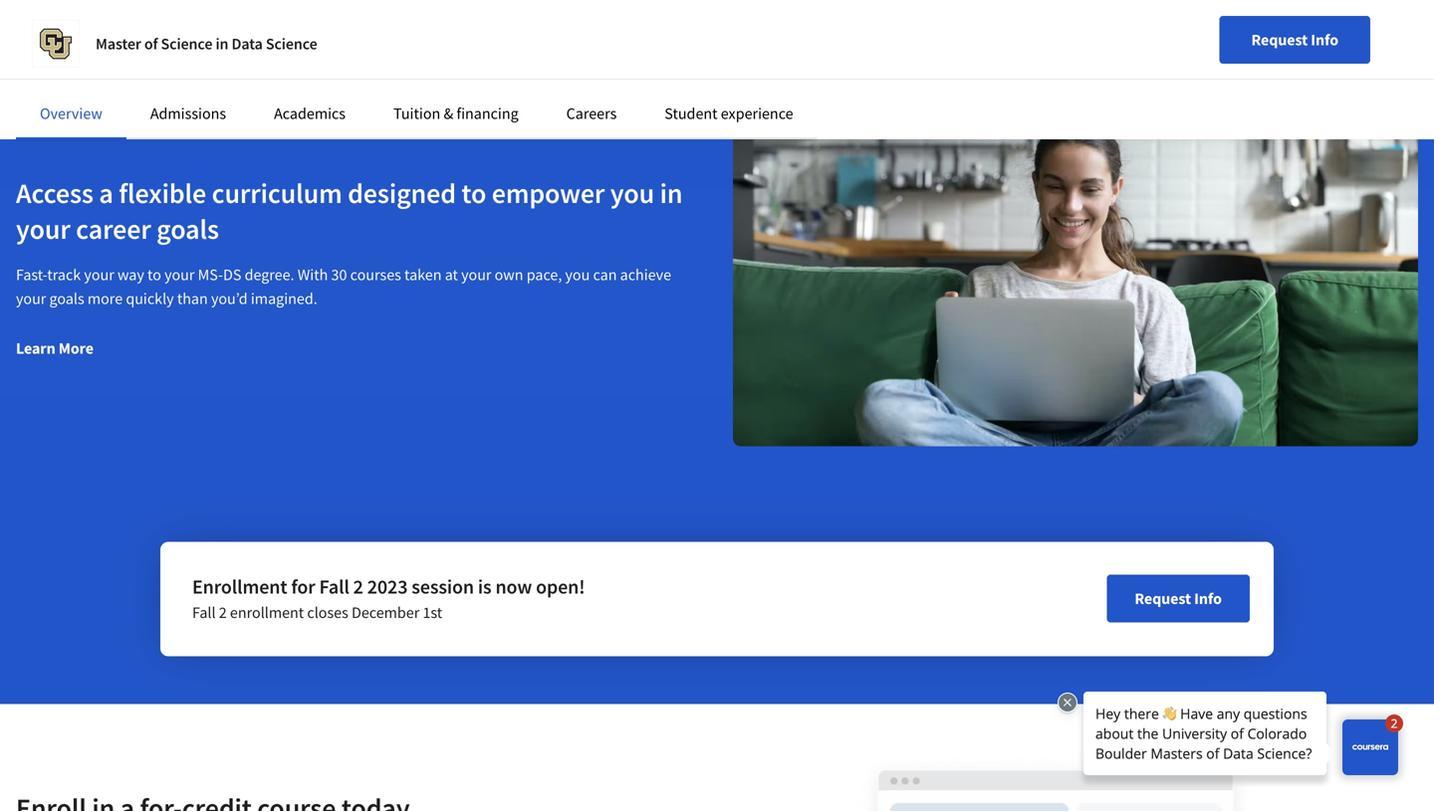 Task type: locate. For each thing, give the bounding box(es) containing it.
1 vertical spatial you
[[565, 265, 590, 285]]

0 vertical spatial to
[[462, 176, 486, 211]]

request info
[[1252, 30, 1339, 50], [1135, 589, 1222, 609]]

1 vertical spatial to
[[147, 265, 161, 285]]

ds
[[223, 265, 241, 285]]

1 horizontal spatial science
[[266, 34, 317, 54]]

0 horizontal spatial to
[[147, 265, 161, 285]]

fall up closes
[[319, 575, 349, 600]]

you inside the fast-track your way to your ms-ds degree. with 30 courses taken at your own pace, you can achieve your goals more quickly than you'd imagined.
[[565, 265, 590, 285]]

you
[[610, 176, 655, 211], [565, 265, 590, 285]]

2023
[[367, 575, 408, 600]]

master of science in data science
[[96, 34, 317, 54]]

imagined.
[[251, 289, 317, 309]]

fall down enrollment
[[192, 603, 216, 623]]

0 horizontal spatial science
[[161, 34, 213, 54]]

1 vertical spatial request
[[1135, 589, 1192, 609]]

in
[[216, 34, 229, 54], [660, 176, 683, 211]]

science
[[161, 34, 213, 54], [266, 34, 317, 54]]

tuition & financing link
[[394, 104, 519, 124]]

tuition & financing
[[394, 104, 519, 124]]

achieve
[[620, 265, 671, 285]]

0 horizontal spatial goals
[[49, 289, 84, 309]]

experience
[[721, 104, 794, 124]]

0 horizontal spatial in
[[216, 34, 229, 54]]

enrollment for fall 2 2023 session is now open! fall 2 enrollment closes december 1st
[[192, 575, 585, 623]]

science right of
[[161, 34, 213, 54]]

2 left 2023
[[353, 575, 363, 600]]

your
[[16, 212, 70, 247], [84, 265, 114, 285], [164, 265, 195, 285], [461, 265, 492, 285], [16, 289, 46, 309]]

own
[[495, 265, 524, 285]]

data
[[232, 34, 263, 54]]

1 science from the left
[[161, 34, 213, 54]]

you inside access a flexible curriculum designed to empower you in your career goals
[[610, 176, 655, 211]]

in down student
[[660, 176, 683, 211]]

fall
[[319, 575, 349, 600], [192, 603, 216, 623]]

0 vertical spatial 2
[[353, 575, 363, 600]]

degree.
[[245, 265, 294, 285]]

1 horizontal spatial 2
[[353, 575, 363, 600]]

30
[[331, 265, 347, 285]]

0 vertical spatial goals
[[157, 212, 219, 247]]

learn more
[[16, 339, 94, 359]]

student experience
[[665, 104, 794, 124]]

1 horizontal spatial info
[[1311, 30, 1339, 50]]

0 vertical spatial you
[[610, 176, 655, 211]]

2
[[353, 575, 363, 600], [219, 603, 227, 623]]

1st
[[423, 603, 443, 623]]

more
[[88, 289, 123, 309]]

courses
[[350, 265, 401, 285]]

can
[[593, 265, 617, 285]]

academics
[[274, 104, 346, 124]]

careers
[[566, 104, 617, 124]]

more
[[59, 339, 94, 359]]

december
[[352, 603, 420, 623]]

goals
[[157, 212, 219, 247], [49, 289, 84, 309]]

to right designed
[[462, 176, 486, 211]]

1 horizontal spatial request
[[1252, 30, 1308, 50]]

1 vertical spatial 2
[[219, 603, 227, 623]]

1 vertical spatial goals
[[49, 289, 84, 309]]

at
[[445, 265, 458, 285]]

0 horizontal spatial request
[[1135, 589, 1192, 609]]

admissions link
[[150, 104, 226, 124]]

in left data
[[216, 34, 229, 54]]

academics link
[[274, 104, 346, 124]]

request for fall 2 enrollment closes december 1st
[[1135, 589, 1192, 609]]

fast-
[[16, 265, 47, 285]]

enrollment
[[192, 575, 287, 600]]

taken
[[404, 265, 442, 285]]

request info for fall 2 enrollment closes december 1st
[[1135, 589, 1222, 609]]

your down access
[[16, 212, 70, 247]]

learn more link
[[16, 339, 94, 359]]

financing
[[457, 104, 519, 124]]

1 vertical spatial in
[[660, 176, 683, 211]]

request info button
[[1220, 16, 1371, 64], [1107, 575, 1250, 623]]

1 horizontal spatial in
[[660, 176, 683, 211]]

to right way
[[147, 265, 161, 285]]

to
[[462, 176, 486, 211], [147, 265, 161, 285]]

1 vertical spatial info
[[1195, 589, 1222, 609]]

university of colorado boulder logo image
[[32, 20, 80, 68]]

1 horizontal spatial you
[[610, 176, 655, 211]]

2 down enrollment
[[219, 603, 227, 623]]

access a flexible curriculum designed to empower you in your career goals
[[16, 176, 683, 247]]

than
[[177, 289, 208, 309]]

open!
[[536, 575, 585, 600]]

0 vertical spatial info
[[1311, 30, 1339, 50]]

empower
[[492, 176, 605, 211]]

1 horizontal spatial request info
[[1252, 30, 1339, 50]]

1 horizontal spatial to
[[462, 176, 486, 211]]

track
[[47, 265, 81, 285]]

you up "achieve"
[[610, 176, 655, 211]]

you left can
[[565, 265, 590, 285]]

access
[[16, 176, 94, 211]]

info for fall 2 enrollment closes december 1st
[[1195, 589, 1222, 609]]

0 horizontal spatial info
[[1195, 589, 1222, 609]]

1 vertical spatial request info button
[[1107, 575, 1250, 623]]

request info button for master of science in data science
[[1220, 16, 1371, 64]]

0 vertical spatial request
[[1252, 30, 1308, 50]]

0 horizontal spatial you
[[565, 265, 590, 285]]

goals inside the fast-track your way to your ms-ds degree. with 30 courses taken at your own pace, you can achieve your goals more quickly than you'd imagined.
[[49, 289, 84, 309]]

way
[[117, 265, 144, 285]]

0 vertical spatial request info button
[[1220, 16, 1371, 64]]

science right data
[[266, 34, 317, 54]]

request for master of science in data science
[[1252, 30, 1308, 50]]

master
[[96, 34, 141, 54]]

info
[[1311, 30, 1339, 50], [1195, 589, 1222, 609]]

1 vertical spatial request info
[[1135, 589, 1222, 609]]

goals down flexible
[[157, 212, 219, 247]]

1 vertical spatial fall
[[192, 603, 216, 623]]

your down fast-
[[16, 289, 46, 309]]

0 vertical spatial request info
[[1252, 30, 1339, 50]]

your up more
[[84, 265, 114, 285]]

0 horizontal spatial request info
[[1135, 589, 1222, 609]]

goals down "track"
[[49, 289, 84, 309]]

request
[[1252, 30, 1308, 50], [1135, 589, 1192, 609]]

0 vertical spatial fall
[[319, 575, 349, 600]]

1 horizontal spatial goals
[[157, 212, 219, 247]]



Task type: describe. For each thing, give the bounding box(es) containing it.
0 vertical spatial in
[[216, 34, 229, 54]]

overview
[[40, 104, 102, 124]]

1 horizontal spatial fall
[[319, 575, 349, 600]]

goals inside access a flexible curriculum designed to empower you in your career goals
[[157, 212, 219, 247]]

info for master of science in data science
[[1311, 30, 1339, 50]]

career
[[76, 212, 151, 247]]

a blonde-haired woman sitting cross-legged on a couch, smiling at her open laptop. image
[[733, 99, 1419, 447]]

tuition
[[394, 104, 441, 124]]

you'd
[[211, 289, 248, 309]]

in inside access a flexible curriculum designed to empower you in your career goals
[[660, 176, 683, 211]]

request info button for fall 2 enrollment closes december 1st
[[1107, 575, 1250, 623]]

now
[[496, 575, 532, 600]]

ms-
[[198, 265, 223, 285]]

quickly
[[126, 289, 174, 309]]

designed
[[348, 176, 456, 211]]

2 science from the left
[[266, 34, 317, 54]]

your up than
[[164, 265, 195, 285]]

student experience link
[[665, 104, 794, 124]]

enrollment
[[230, 603, 304, 623]]

a
[[99, 176, 113, 211]]

learn
[[16, 339, 55, 359]]

0 horizontal spatial fall
[[192, 603, 216, 623]]

admissions
[[150, 104, 226, 124]]

your right at
[[461, 265, 492, 285]]

&
[[444, 104, 453, 124]]

closes
[[307, 603, 348, 623]]

guided project skeleton image
[[857, 753, 1255, 812]]

your inside access a flexible curriculum designed to empower you in your career goals
[[16, 212, 70, 247]]

curriculum
[[212, 176, 342, 211]]

for
[[291, 575, 315, 600]]

student
[[665, 104, 718, 124]]

request info for master of science in data science
[[1252, 30, 1339, 50]]

pace,
[[527, 265, 562, 285]]

session
[[412, 575, 474, 600]]

is
[[478, 575, 492, 600]]

of
[[144, 34, 158, 54]]

to inside the fast-track your way to your ms-ds degree. with 30 courses taken at your own pace, you can achieve your goals more quickly than you'd imagined.
[[147, 265, 161, 285]]

to inside access a flexible curriculum designed to empower you in your career goals
[[462, 176, 486, 211]]

0 horizontal spatial 2
[[219, 603, 227, 623]]

flexible
[[119, 176, 206, 211]]

overview link
[[40, 104, 102, 124]]

with
[[298, 265, 328, 285]]

fast-track your way to your ms-ds degree. with 30 courses taken at your own pace, you can achieve your goals more quickly than you'd imagined.
[[16, 265, 671, 309]]

careers link
[[566, 104, 617, 124]]



Task type: vqa. For each thing, say whether or not it's contained in the screenshot.
Reviewed related to J
no



